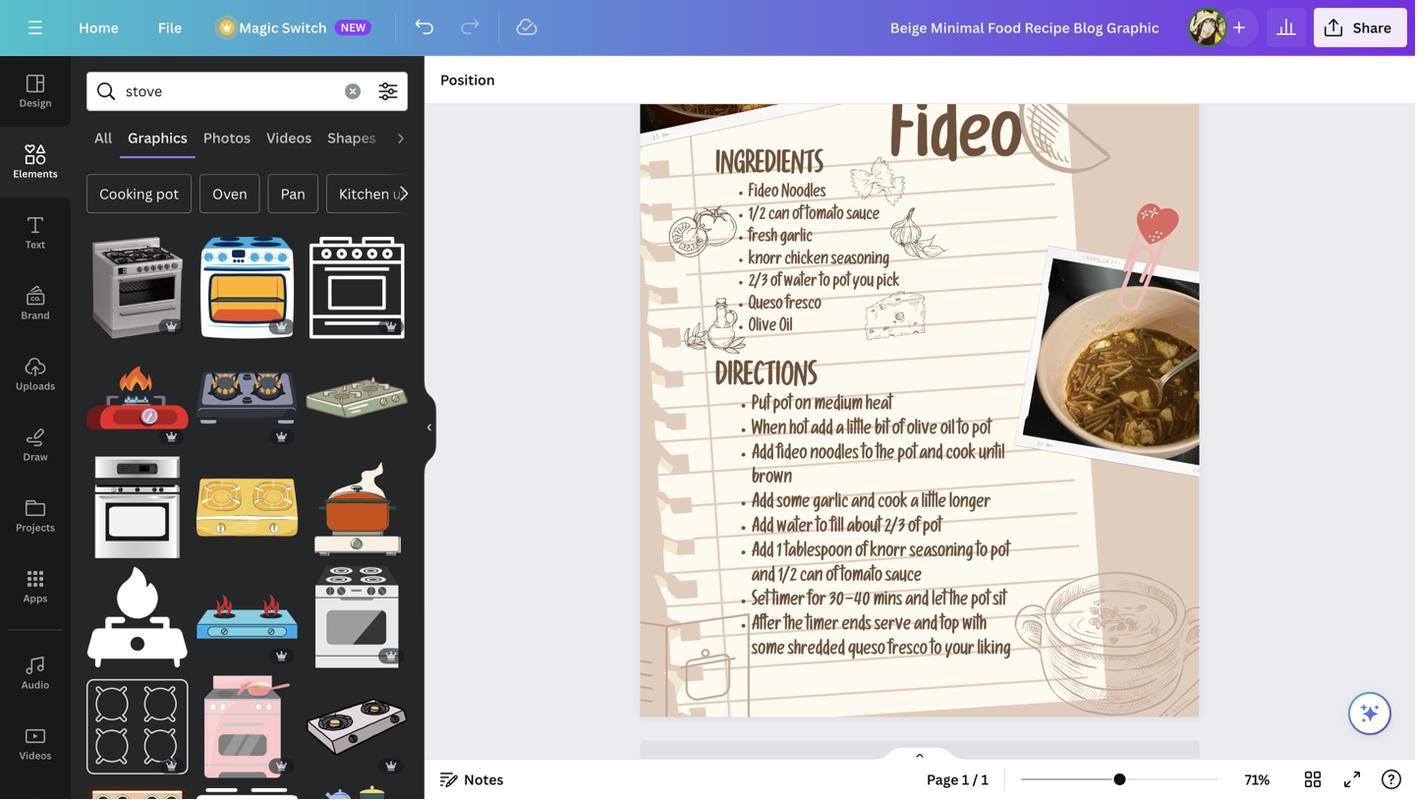 Task type: locate. For each thing, give the bounding box(es) containing it.
1 vertical spatial fideo
[[749, 186, 779, 203]]

2/3 inside fideo noodles 1/2 can of tomato sauce fresh garlic knorr chicken seasoning 2/3 of water to pot you pick queso fresco olive oil
[[749, 275, 768, 292]]

1 horizontal spatial garlic
[[813, 496, 849, 514]]

0 vertical spatial knorr
[[749, 253, 782, 270]]

0 vertical spatial fideo
[[891, 109, 1023, 182]]

1 vertical spatial videos
[[19, 749, 52, 762]]

photos
[[203, 128, 251, 147]]

of up 30- on the bottom
[[826, 569, 838, 587]]

water down chicken
[[784, 275, 817, 292]]

1 vertical spatial garlic
[[813, 496, 849, 514]]

audio button down apps
[[0, 638, 71, 709]]

some down after
[[752, 642, 785, 660]]

1 vertical spatial a
[[911, 496, 919, 514]]

of up the queso
[[771, 275, 782, 292]]

draw
[[23, 450, 48, 464]]

garlic up chicken
[[781, 231, 813, 247]]

0 vertical spatial fresco
[[786, 298, 822, 315]]

audio down apps
[[21, 678, 49, 692]]

1 vertical spatial water
[[777, 520, 813, 538]]

cook up about
[[878, 496, 908, 514]]

fresco inside put pot on medium heat when hot add a little bit of olive oil to pot add fideo noodles to the pot and cook until brown add some garlic and cook a little longer add water to fill about 2/3 of pot add 1 tablespoon of knorr seasoning to pot and 1/2 can of tomato sauce set timer for 30-40 mins and let the pot sit after the timer ends serve and top with some shredded queso fresco to your liking
[[889, 642, 928, 660]]

stove image
[[196, 237, 298, 339], [306, 676, 408, 778]]

bit
[[875, 422, 890, 440]]

to
[[820, 275, 831, 292], [958, 422, 970, 440], [862, 447, 874, 465], [817, 520, 828, 538], [977, 544, 988, 563], [931, 642, 942, 660]]

the
[[877, 447, 895, 465], [950, 593, 969, 612], [785, 618, 804, 636]]

videos button
[[259, 119, 320, 156], [0, 709, 71, 780]]

1 horizontal spatial stove image
[[306, 676, 408, 778]]

seasoning up let
[[910, 544, 974, 563]]

1 vertical spatial can
[[800, 569, 823, 587]]

2/3 right about
[[885, 520, 906, 538]]

1/2 up the fresh
[[749, 208, 766, 225]]

1 horizontal spatial sauce
[[886, 569, 922, 587]]

of right bit
[[893, 422, 904, 440]]

liking
[[978, 642, 1011, 660]]

1 left tablespoon
[[777, 544, 782, 563]]

1 horizontal spatial 2/3
[[885, 520, 906, 538]]

audio button up utensils
[[384, 119, 439, 156]]

notes
[[464, 770, 504, 789]]

graphics
[[128, 128, 188, 147]]

1 horizontal spatial fideo
[[891, 109, 1023, 182]]

olive
[[907, 422, 938, 440]]

pot left you
[[833, 275, 851, 292]]

side panel tab list
[[0, 56, 71, 799]]

0 vertical spatial stove image
[[196, 237, 298, 339]]

the right let
[[950, 593, 969, 612]]

0 horizontal spatial garlic
[[781, 231, 813, 247]]

kitchen utensils button
[[326, 174, 458, 213]]

0 vertical spatial seasoning
[[832, 253, 890, 270]]

fresco up oil
[[786, 298, 822, 315]]

share button
[[1314, 8, 1408, 47]]

queso
[[749, 298, 783, 315]]

to inside fideo noodles 1/2 can of tomato sauce fresh garlic knorr chicken seasoning 2/3 of water to pot you pick queso fresco olive oil
[[820, 275, 831, 292]]

1 horizontal spatial the
[[877, 447, 895, 465]]

knorr
[[749, 253, 782, 270], [871, 544, 907, 563]]

water up tablespoon
[[777, 520, 813, 538]]

1 horizontal spatial a
[[911, 496, 919, 514]]

1 horizontal spatial 1/2
[[779, 569, 797, 587]]

0 horizontal spatial 1
[[777, 544, 782, 563]]

fideo
[[891, 109, 1023, 182], [749, 186, 779, 203]]

1 vertical spatial fresco
[[889, 642, 928, 660]]

1 vertical spatial 1/2
[[779, 569, 797, 587]]

0 vertical spatial little
[[847, 422, 872, 440]]

0 horizontal spatial a
[[837, 422, 844, 440]]

show pages image
[[873, 746, 967, 762]]

fideo inside fideo noodles 1/2 can of tomato sauce fresh garlic knorr chicken seasoning 2/3 of water to pot you pick queso fresco olive oil
[[749, 186, 779, 203]]

to down longer
[[977, 544, 988, 563]]

1 horizontal spatial seasoning
[[910, 544, 974, 563]]

1 horizontal spatial cook
[[947, 447, 976, 465]]

cook down "oil"
[[947, 447, 976, 465]]

0 vertical spatial audio
[[392, 128, 431, 147]]

sauce inside put pot on medium heat when hot add a little bit of olive oil to pot add fideo noodles to the pot and cook until brown add some garlic and cook a little longer add water to fill about 2/3 of pot add 1 tablespoon of knorr seasoning to pot and 1/2 can of tomato sauce set timer for 30-40 mins and let the pot sit after the timer ends serve and top with some shredded queso fresco to your liking
[[886, 569, 922, 587]]

2 horizontal spatial the
[[950, 593, 969, 612]]

garlic up fill
[[813, 496, 849, 514]]

0 horizontal spatial fideo
[[749, 186, 779, 203]]

1 right /
[[982, 770, 989, 789]]

0 vertical spatial audio button
[[384, 119, 439, 156]]

cook
[[947, 447, 976, 465], [878, 496, 908, 514]]

garlic
[[781, 231, 813, 247], [813, 496, 849, 514]]

file
[[158, 18, 182, 37]]

1 vertical spatial knorr
[[871, 544, 907, 563]]

0 horizontal spatial sauce
[[847, 208, 880, 225]]

1 left /
[[962, 770, 970, 789]]

kitchen stove image
[[196, 676, 298, 778]]

0 vertical spatial sauce
[[847, 208, 880, 225]]

knorr down about
[[871, 544, 907, 563]]

knorr down the fresh
[[749, 253, 782, 270]]

0 horizontal spatial timer
[[773, 593, 805, 612]]

1 vertical spatial 2/3
[[885, 520, 906, 538]]

of down about
[[856, 544, 868, 563]]

to right noodles
[[862, 447, 874, 465]]

the right after
[[785, 618, 804, 636]]

farfalle pasta illustration image
[[851, 157, 906, 206]]

switch
[[282, 18, 327, 37]]

1 vertical spatial sauce
[[886, 569, 922, 587]]

stove image up buildable christmas backgrounds (with outline) oven 'image'
[[306, 676, 408, 778]]

a left longer
[[911, 496, 919, 514]]

little
[[847, 422, 872, 440], [922, 496, 947, 514]]

0 horizontal spatial seasoning
[[832, 253, 890, 270]]

to left your
[[931, 642, 942, 660]]

position button
[[433, 64, 503, 95]]

can up the fresh
[[769, 208, 790, 225]]

1 horizontal spatial videos
[[266, 128, 312, 147]]

can inside put pot on medium heat when hot add a little bit of olive oil to pot add fideo noodles to the pot and cook until brown add some garlic and cook a little longer add water to fill about 2/3 of pot add 1 tablespoon of knorr seasoning to pot and 1/2 can of tomato sauce set timer for 30-40 mins and let the pot sit after the timer ends serve and top with some shredded queso fresco to your liking
[[800, 569, 823, 587]]

put pot on medium heat when hot add a little bit of olive oil to pot add fideo noodles to the pot and cook until brown add some garlic and cook a little longer add water to fill about 2/3 of pot add 1 tablespoon of knorr seasoning to pot and 1/2 can of tomato sauce set timer for 30-40 mins and let the pot sit after the timer ends serve and top with some shredded queso fresco to your liking
[[752, 398, 1011, 660]]

to down chicken
[[820, 275, 831, 292]]

1/2 down tablespoon
[[779, 569, 797, 587]]

1/2 inside put pot on medium heat when hot add a little bit of olive oil to pot add fideo noodles to the pot and cook until brown add some garlic and cook a little longer add water to fill about 2/3 of pot add 1 tablespoon of knorr seasoning to pot and 1/2 can of tomato sauce set timer for 30-40 mins and let the pot sit after the timer ends serve and top with some shredded queso fresco to your liking
[[779, 569, 797, 587]]

1 vertical spatial videos button
[[0, 709, 71, 780]]

0 vertical spatial can
[[769, 208, 790, 225]]

can
[[769, 208, 790, 225], [800, 569, 823, 587]]

little left bit
[[847, 422, 872, 440]]

0 horizontal spatial audio
[[21, 678, 49, 692]]

medium
[[815, 398, 863, 416]]

can up for
[[800, 569, 823, 587]]

water inside put pot on medium heat when hot add a little bit of olive oil to pot add fideo noodles to the pot and cook until brown add some garlic and cook a little longer add water to fill about 2/3 of pot add 1 tablespoon of knorr seasoning to pot and 1/2 can of tomato sauce set timer for 30-40 mins and let the pot sit after the timer ends serve and top with some shredded queso fresco to your liking
[[777, 520, 813, 538]]

pot up the sit
[[991, 544, 1010, 563]]

handdrawn stove illustration image
[[196, 457, 298, 558]]

2/3
[[749, 275, 768, 292], [885, 520, 906, 538]]

+
[[884, 751, 891, 770]]

1 vertical spatial cook
[[878, 496, 908, 514]]

simple cute double burner stove image
[[306, 347, 408, 449]]

0 horizontal spatial can
[[769, 208, 790, 225]]

1 vertical spatial tomato
[[841, 569, 883, 587]]

apps
[[23, 592, 48, 605]]

0 vertical spatial tomato
[[806, 208, 844, 225]]

a right add at bottom right
[[837, 422, 844, 440]]

garlic inside fideo noodles 1/2 can of tomato sauce fresh garlic knorr chicken seasoning 2/3 of water to pot you pick queso fresco olive oil
[[781, 231, 813, 247]]

longer
[[950, 496, 991, 514]]

fresco down serve
[[889, 642, 928, 660]]

pot
[[156, 184, 179, 203], [833, 275, 851, 292], [774, 398, 793, 416], [973, 422, 992, 440], [898, 447, 917, 465], [923, 520, 942, 538], [991, 544, 1010, 563], [972, 593, 991, 612]]

directions
[[716, 366, 818, 396]]

2 horizontal spatial 1
[[982, 770, 989, 789]]

hot
[[790, 422, 808, 440]]

gas stove illustration image
[[87, 347, 188, 449]]

group
[[87, 225, 188, 339], [196, 225, 298, 339], [306, 225, 408, 339], [87, 335, 188, 449], [196, 335, 298, 449], [306, 335, 408, 449], [87, 445, 188, 558], [196, 445, 298, 558], [306, 445, 408, 558], [87, 554, 188, 668], [306, 554, 408, 668], [196, 566, 298, 668], [87, 664, 188, 778], [196, 664, 298, 778], [306, 664, 408, 778], [87, 774, 188, 799], [196, 774, 298, 799], [306, 774, 408, 799]]

1 horizontal spatial fresco
[[889, 642, 928, 660]]

1 horizontal spatial can
[[800, 569, 823, 587]]

water inside fideo noodles 1/2 can of tomato sauce fresh garlic knorr chicken seasoning 2/3 of water to pot you pick queso fresco olive oil
[[784, 275, 817, 292]]

of down noodles
[[793, 208, 803, 225]]

0 horizontal spatial 2/3
[[749, 275, 768, 292]]

tomato up '40'
[[841, 569, 883, 587]]

seasoning inside put pot on medium heat when hot add a little bit of olive oil to pot add fideo noodles to the pot and cook until brown add some garlic and cook a little longer add water to fill about 2/3 of pot add 1 tablespoon of knorr seasoning to pot and 1/2 can of tomato sauce set timer for 30-40 mins and let the pot sit after the timer ends serve and top with some shredded queso fresco to your liking
[[910, 544, 974, 563]]

1 horizontal spatial timer
[[807, 618, 839, 636]]

little left longer
[[922, 496, 947, 514]]

position
[[440, 70, 495, 89]]

stove image down "oven" button
[[196, 237, 298, 339]]

fideo for fideo
[[891, 109, 1023, 182]]

audio inside side panel 'tab list'
[[21, 678, 49, 692]]

fresco
[[786, 298, 822, 315], [889, 642, 928, 660]]

brand button
[[0, 268, 71, 339]]

0 horizontal spatial videos
[[19, 749, 52, 762]]

0 vertical spatial videos button
[[259, 119, 320, 156]]

0 horizontal spatial the
[[785, 618, 804, 636]]

1 horizontal spatial knorr
[[871, 544, 907, 563]]

sit
[[994, 593, 1007, 612]]

71% button
[[1226, 764, 1290, 795]]

and up set
[[752, 569, 776, 587]]

0 vertical spatial 1/2
[[749, 208, 766, 225]]

timer down for
[[807, 618, 839, 636]]

pot right about
[[923, 520, 942, 538]]

pot up until
[[973, 422, 992, 440]]

1 vertical spatial seasoning
[[910, 544, 974, 563]]

the down bit
[[877, 447, 895, 465]]

0 horizontal spatial fresco
[[786, 298, 822, 315]]

set
[[752, 593, 770, 612]]

sauce
[[847, 208, 880, 225], [886, 569, 922, 587]]

audio
[[392, 128, 431, 147], [21, 678, 49, 692]]

noodles
[[782, 186, 826, 203]]

0 horizontal spatial audio button
[[0, 638, 71, 709]]

0 vertical spatial garlic
[[781, 231, 813, 247]]

garlic inside put pot on medium heat when hot add a little bit of olive oil to pot add fideo noodles to the pot and cook until brown add some garlic and cook a little longer add water to fill about 2/3 of pot add 1 tablespoon of knorr seasoning to pot and 1/2 can of tomato sauce set timer for 30-40 mins and let the pot sit after the timer ends serve and top with some shredded queso fresco to your liking
[[813, 496, 849, 514]]

0 vertical spatial water
[[784, 275, 817, 292]]

and
[[920, 447, 943, 465], [852, 496, 875, 514], [752, 569, 776, 587], [906, 593, 929, 612], [915, 618, 938, 636]]

1 horizontal spatial 1
[[962, 770, 970, 789]]

sauce up mins
[[886, 569, 922, 587]]

2/3 up the queso
[[749, 275, 768, 292]]

1/2
[[749, 208, 766, 225], [779, 569, 797, 587]]

can inside fideo noodles 1/2 can of tomato sauce fresh garlic knorr chicken seasoning 2/3 of water to pot you pick queso fresco olive oil
[[769, 208, 790, 225]]

audio up utensils
[[392, 128, 431, 147]]

and left let
[[906, 593, 929, 612]]

when
[[752, 422, 787, 440]]

utensils
[[393, 184, 445, 203]]

to left fill
[[817, 520, 828, 538]]

water
[[784, 275, 817, 292], [777, 520, 813, 538]]

pot inside fideo noodles 1/2 can of tomato sauce fresh garlic knorr chicken seasoning 2/3 of water to pot you pick queso fresco olive oil
[[833, 275, 851, 292]]

with
[[963, 618, 987, 636]]

oven image
[[87, 786, 188, 799]]

1 horizontal spatial little
[[922, 496, 947, 514]]

0 horizontal spatial stove image
[[196, 237, 298, 339]]

pot right cooking
[[156, 184, 179, 203]]

40
[[855, 593, 871, 612]]

seasoning up you
[[832, 253, 890, 270]]

cooking pot
[[99, 184, 179, 203]]

1 vertical spatial the
[[950, 593, 969, 612]]

some down brown
[[777, 496, 810, 514]]

0 horizontal spatial 1/2
[[749, 208, 766, 225]]

0 vertical spatial 2/3
[[749, 275, 768, 292]]

1 vertical spatial timer
[[807, 618, 839, 636]]

1 horizontal spatial audio button
[[384, 119, 439, 156]]

1 vertical spatial audio
[[21, 678, 49, 692]]

+ add page
[[884, 751, 957, 770]]

text
[[25, 238, 45, 251]]

design button
[[0, 56, 71, 127]]

timer right set
[[773, 593, 805, 612]]

notes button
[[433, 764, 512, 795]]

sauce down farfalle pasta illustration image
[[847, 208, 880, 225]]

magic
[[239, 18, 279, 37]]

0 horizontal spatial knorr
[[749, 253, 782, 270]]

tomato down noodles
[[806, 208, 844, 225]]

all button
[[87, 119, 120, 156]]

elements button
[[0, 127, 71, 198]]

add
[[811, 422, 834, 440]]

/
[[973, 770, 979, 789]]

about
[[847, 520, 882, 538]]

3d stove illustration image
[[87, 237, 188, 339]]

pan button
[[268, 174, 318, 213]]



Task type: describe. For each thing, give the bounding box(es) containing it.
chicken
[[785, 253, 829, 270]]

1 vertical spatial audio button
[[0, 638, 71, 709]]

and up about
[[852, 496, 875, 514]]

and down olive
[[920, 447, 943, 465]]

fideo
[[777, 447, 808, 465]]

shapes
[[328, 128, 376, 147]]

1 horizontal spatial audio
[[392, 128, 431, 147]]

1 inside put pot on medium heat when hot add a little bit of olive oil to pot add fideo noodles to the pot and cook until brown add some garlic and cook a little longer add water to fill about 2/3 of pot add 1 tablespoon of knorr seasoning to pot and 1/2 can of tomato sauce set timer for 30-40 mins and let the pot sit after the timer ends serve and top with some shredded queso fresco to your liking
[[777, 544, 782, 563]]

pick
[[877, 275, 900, 292]]

shredded
[[788, 642, 846, 660]]

magic switch
[[239, 18, 327, 37]]

fideo for fideo noodles 1/2 can of tomato sauce fresh garlic knorr chicken seasoning 2/3 of water to pot you pick queso fresco olive oil
[[749, 186, 779, 203]]

oven button
[[200, 174, 260, 213]]

gas stove icon image
[[196, 566, 298, 668]]

fill
[[831, 520, 844, 538]]

tablespoon
[[785, 544, 853, 563]]

main menu bar
[[0, 0, 1416, 56]]

0 horizontal spatial little
[[847, 422, 872, 440]]

home
[[79, 18, 119, 37]]

for
[[808, 593, 826, 612]]

pot left on at the right
[[774, 398, 793, 416]]

pot inside button
[[156, 184, 179, 203]]

top
[[941, 618, 960, 636]]

tomato inside fideo noodles 1/2 can of tomato sauce fresh garlic knorr chicken seasoning 2/3 of water to pot you pick queso fresco olive oil
[[806, 208, 844, 225]]

stove image
[[306, 566, 408, 668]]

knorr inside put pot on medium heat when hot add a little bit of olive oil to pot add fideo noodles to the pot and cook until brown add some garlic and cook a little longer add water to fill about 2/3 of pot add 1 tablespoon of knorr seasoning to pot and 1/2 can of tomato sauce set timer for 30-40 mins and let the pot sit after the timer ends serve and top with some shredded queso fresco to your liking
[[871, 544, 907, 563]]

0 vertical spatial some
[[777, 496, 810, 514]]

projects button
[[0, 481, 71, 552]]

0 vertical spatial cook
[[947, 447, 976, 465]]

fresh
[[749, 231, 778, 247]]

you
[[853, 275, 874, 292]]

home link
[[63, 8, 134, 47]]

on
[[796, 398, 812, 416]]

share
[[1354, 18, 1392, 37]]

kitchen utensils
[[339, 184, 445, 203]]

apps button
[[0, 552, 71, 622]]

knorr inside fideo noodles 1/2 can of tomato sauce fresh garlic knorr chicken seasoning 2/3 of water to pot you pick queso fresco olive oil
[[749, 253, 782, 270]]

canva assistant image
[[1359, 702, 1382, 726]]

cartoon stoves. kitchen electric hob, camping stove gas burner and cooking fire vector illustration set image
[[196, 347, 298, 449]]

grey line cookbook icon isolated on white background. cooking book icon. recipe book. fork and knife icons. cutlery symbol.  vector illustration image
[[584, 612, 750, 739]]

seasoning inside fideo noodles 1/2 can of tomato sauce fresh garlic knorr chicken seasoning 2/3 of water to pot you pick queso fresco olive oil
[[832, 253, 890, 270]]

ends
[[842, 618, 872, 636]]

cooking
[[99, 184, 153, 203]]

oil
[[941, 422, 955, 440]]

pot left the sit
[[972, 593, 991, 612]]

design
[[19, 96, 52, 110]]

text button
[[0, 198, 71, 268]]

and left top
[[915, 618, 938, 636]]

mins
[[874, 593, 903, 612]]

add inside "button"
[[894, 751, 921, 770]]

let
[[932, 593, 947, 612]]

0 vertical spatial a
[[837, 422, 844, 440]]

Design title text field
[[875, 8, 1181, 47]]

fideo noodles 1/2 can of tomato sauce fresh garlic knorr chicken seasoning 2/3 of water to pot you pick queso fresco olive oil
[[749, 186, 900, 337]]

until
[[979, 447, 1005, 465]]

videos inside side panel 'tab list'
[[19, 749, 52, 762]]

to right "oil"
[[958, 422, 970, 440]]

1 vertical spatial little
[[922, 496, 947, 514]]

uploads button
[[0, 339, 71, 410]]

your
[[945, 642, 975, 660]]

photos button
[[195, 119, 259, 156]]

olive oil hand drawn image
[[685, 298, 747, 354]]

oil
[[780, 320, 793, 337]]

1 vertical spatial some
[[752, 642, 785, 660]]

elements
[[13, 167, 58, 180]]

pot down olive
[[898, 447, 917, 465]]

illustration of a stove image
[[87, 457, 188, 558]]

pan
[[281, 184, 306, 203]]

0 vertical spatial the
[[877, 447, 895, 465]]

queso
[[849, 642, 886, 660]]

30-
[[830, 593, 855, 612]]

serve
[[875, 618, 912, 636]]

hide image
[[424, 380, 437, 475]]

Search elements search field
[[126, 73, 333, 110]]

of right about
[[909, 520, 920, 538]]

fresco inside fideo noodles 1/2 can of tomato sauce fresh garlic knorr chicken seasoning 2/3 of water to pot you pick queso fresco olive oil
[[786, 298, 822, 315]]

0 vertical spatial videos
[[266, 128, 312, 147]]

page 1 / 1
[[927, 770, 989, 789]]

1 horizontal spatial videos button
[[259, 119, 320, 156]]

sauce inside fideo noodles 1/2 can of tomato sauce fresh garlic knorr chicken seasoning 2/3 of water to pot you pick queso fresco olive oil
[[847, 208, 880, 225]]

2 vertical spatial the
[[785, 618, 804, 636]]

olive
[[749, 320, 777, 337]]

brown
[[752, 471, 793, 489]]

heat
[[866, 398, 893, 416]]

buildable christmas backgrounds (with outline) oven image
[[306, 786, 408, 799]]

1/2 inside fideo noodles 1/2 can of tomato sauce fresh garlic knorr chicken seasoning 2/3 of water to pot you pick queso fresco olive oil
[[749, 208, 766, 225]]

2/3 inside put pot on medium heat when hot add a little bit of olive oil to pot add fideo noodles to the pot and cook until brown add some garlic and cook a little longer add water to fill about 2/3 of pot add 1 tablespoon of knorr seasoning to pot and 1/2 can of tomato sauce set timer for 30-40 mins and let the pot sit after the timer ends serve and top with some shredded queso fresco to your liking
[[885, 520, 906, 538]]

draw button
[[0, 410, 71, 481]]

page
[[927, 770, 959, 789]]

0 horizontal spatial videos button
[[0, 709, 71, 780]]

file button
[[142, 8, 198, 47]]

ingredients
[[716, 155, 824, 182]]

tomato inside put pot on medium heat when hot add a little bit of olive oil to pot add fideo noodles to the pot and cook until brown add some garlic and cook a little longer add water to fill about 2/3 of pot add 1 tablespoon of knorr seasoning to pot and 1/2 can of tomato sauce set timer for 30-40 mins and let the pot sit after the timer ends serve and top with some shredded queso fresco to your liking
[[841, 569, 883, 587]]

kitchen
[[339, 184, 390, 203]]

oven
[[212, 184, 247, 203]]

after
[[752, 618, 782, 636]]

projects
[[16, 521, 55, 534]]

brand
[[21, 309, 50, 322]]

graphics button
[[120, 119, 195, 156]]

new
[[341, 20, 366, 34]]

uploads
[[16, 379, 55, 393]]

0 vertical spatial timer
[[773, 593, 805, 612]]

all
[[94, 128, 112, 147]]

71%
[[1245, 770, 1271, 789]]

+ add page button
[[641, 741, 1200, 780]]

page
[[925, 751, 957, 770]]

noodles
[[811, 447, 859, 465]]

put
[[752, 398, 771, 416]]

0 horizontal spatial cook
[[878, 496, 908, 514]]

1 vertical spatial stove image
[[306, 676, 408, 778]]

cooking pot button
[[87, 174, 192, 213]]



Task type: vqa. For each thing, say whether or not it's contained in the screenshot.
Turquoise blue #5ce1e6 image
no



